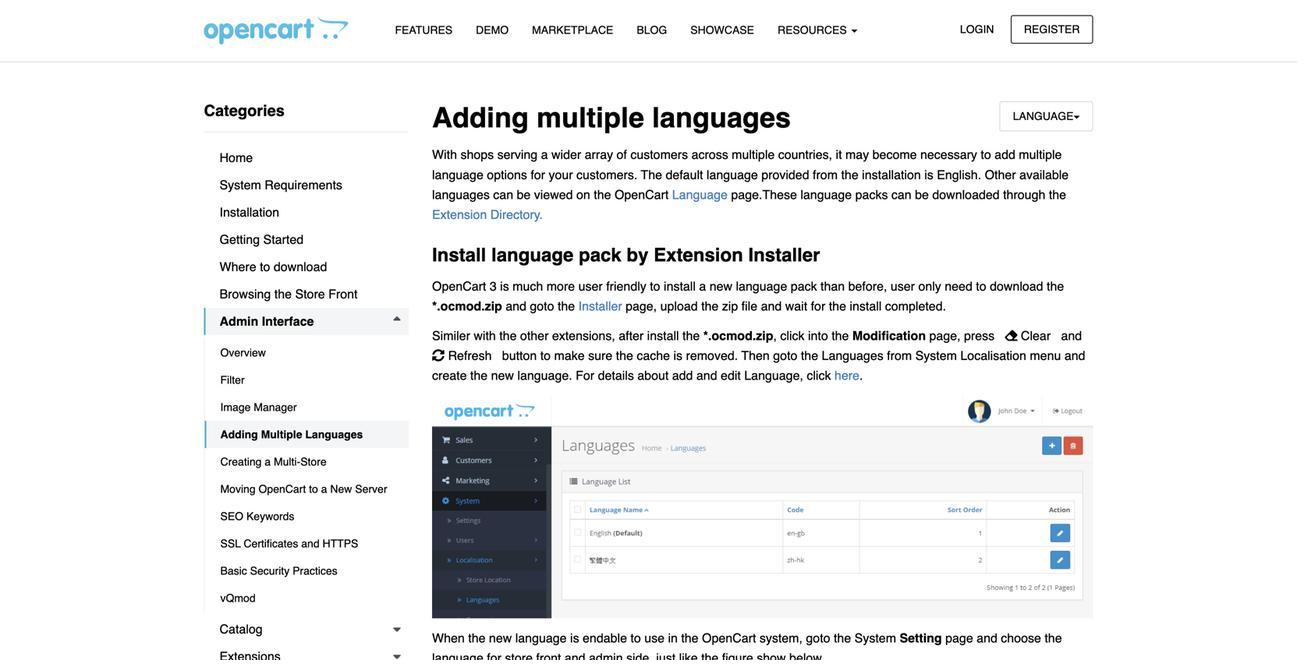 Task type: vqa. For each thing, say whether or not it's contained in the screenshot.
Cloud
no



Task type: locate. For each thing, give the bounding box(es) containing it.
0 horizontal spatial page,
[[626, 299, 657, 314]]

store
[[505, 651, 533, 661]]

language for language
[[1013, 110, 1074, 122]]

0 horizontal spatial *.ocmod.zip
[[432, 299, 502, 314]]

new up store
[[489, 631, 512, 646]]

friendly
[[606, 279, 646, 294]]

clear   and
[[1017, 329, 1089, 343]]

may
[[845, 148, 869, 162]]

download
[[274, 260, 327, 274], [990, 279, 1043, 294]]

new
[[330, 483, 352, 496]]

basic
[[220, 565, 247, 578]]

add up other
[[995, 148, 1015, 162]]

a inside opencart 3 is much more user friendly to install a new language pack than before, user only need to download the *.ocmod.zip and goto the installer page, upload the zip file and wait for the install completed.
[[699, 279, 706, 294]]

1 vertical spatial system
[[915, 349, 957, 363]]

the right on
[[594, 187, 611, 202]]

installer down 'friendly' in the left top of the page
[[578, 299, 622, 314]]

getting started
[[220, 232, 303, 247]]

2 vertical spatial system
[[855, 631, 896, 646]]

where to download
[[220, 260, 327, 274]]

1 horizontal spatial click
[[807, 369, 831, 383]]

0 vertical spatial extension
[[432, 207, 487, 222]]

system for when the new language is endable to use in the opencart system, goto the system setting
[[855, 631, 896, 646]]

the down available
[[1049, 187, 1066, 202]]

the
[[841, 168, 859, 182], [594, 187, 611, 202], [1049, 187, 1066, 202], [1047, 279, 1064, 294], [274, 287, 292, 301], [558, 299, 575, 314], [701, 299, 719, 314], [829, 299, 846, 314], [499, 329, 517, 343], [682, 329, 700, 343], [832, 329, 849, 343], [616, 349, 633, 363], [801, 349, 818, 363], [470, 369, 488, 383], [468, 631, 486, 646], [681, 631, 699, 646], [834, 631, 851, 646], [1045, 631, 1062, 646], [701, 651, 719, 661]]

adding for adding multiple languages
[[432, 102, 529, 134]]

removed.
[[686, 349, 738, 363]]

and right clear
[[1061, 329, 1082, 343]]

pack
[[579, 245, 621, 266], [791, 279, 817, 294]]

a left new
[[321, 483, 327, 496]]

marketplace
[[532, 24, 613, 36]]

ssl certificates and https
[[220, 538, 358, 550]]

1 horizontal spatial system
[[855, 631, 896, 646]]

adding for adding multiple languages
[[220, 429, 258, 441]]

1 can from the left
[[493, 187, 513, 202]]

system down modification
[[915, 349, 957, 363]]

and right front at bottom left
[[565, 651, 585, 661]]

0 horizontal spatial click
[[780, 329, 805, 343]]

the right into
[[832, 329, 849, 343]]

for
[[576, 369, 594, 383]]

1 horizontal spatial download
[[990, 279, 1043, 294]]

store down where to download link
[[295, 287, 325, 301]]

opencart up the figure
[[702, 631, 756, 646]]

*.ocmod.zip up then
[[703, 329, 773, 343]]

register link
[[1011, 15, 1093, 44]]

button
[[502, 349, 537, 363]]

multi-
[[274, 456, 300, 468]]

to right 'friendly' in the left top of the page
[[650, 279, 660, 294]]

page and choose the language for store front and admin side, just like the figure show below.
[[432, 631, 1062, 661]]

similer
[[432, 329, 470, 343]]

downloaded
[[932, 187, 1000, 202]]

a inside with shops serving a wider array of customers across multiple countries, it may become necessary to add multiple language options for your customers. the default language provided from the installation is english. other available languages can be viewed on the opencart
[[541, 148, 548, 162]]

for right wait
[[811, 299, 825, 314]]

demo
[[476, 24, 509, 36]]

is inside with shops serving a wider array of customers across multiple countries, it may become necessary to add multiple language options for your customers. the default language provided from the installation is english. other available languages can be viewed on the opencart
[[924, 168, 933, 182]]

0 vertical spatial language
[[1013, 110, 1074, 122]]

where
[[220, 260, 256, 274]]

language down default
[[672, 187, 728, 202]]

features link
[[383, 16, 464, 44]]

*.ocmod.zip down 3
[[432, 299, 502, 314]]

1 vertical spatial click
[[807, 369, 831, 383]]

edit
[[721, 369, 741, 383]]

1 horizontal spatial *.ocmod.zip
[[703, 329, 773, 343]]

for left your
[[531, 168, 545, 182]]

0 vertical spatial new
[[710, 279, 732, 294]]

0 vertical spatial for
[[531, 168, 545, 182]]

is
[[924, 168, 933, 182], [500, 279, 509, 294], [673, 349, 682, 363], [570, 631, 579, 646]]

pack left the by
[[579, 245, 621, 266]]

1 horizontal spatial for
[[531, 168, 545, 182]]

2 vertical spatial for
[[487, 651, 501, 661]]

a up similer with the other extensions, after install the *.ocmod.zip , click into the modification page, press
[[699, 279, 706, 294]]

eraser image
[[1005, 330, 1017, 342]]

0 vertical spatial *.ocmod.zip
[[432, 299, 502, 314]]

more
[[547, 279, 575, 294]]

menu
[[1030, 349, 1061, 363]]

extension directory. link
[[432, 207, 543, 222]]

1 vertical spatial adding
[[220, 429, 258, 441]]

store up moving opencart to a new server link
[[300, 456, 327, 468]]

language down across
[[707, 168, 758, 182]]

click right ,
[[780, 329, 805, 343]]

2 vertical spatial install
[[647, 329, 679, 343]]

0 horizontal spatial pack
[[579, 245, 621, 266]]

by
[[627, 245, 648, 266]]

click left 'here'
[[807, 369, 831, 383]]

catalog link
[[204, 616, 409, 643]]

add inside refresh   button to make sure the cache is removed. then goto the languages from system localisation menu and create the new language. for details about add and edit language, click
[[672, 369, 693, 383]]

system left setting
[[855, 631, 896, 646]]

can inside language page.these language packs can be downloaded through the extension directory.
[[891, 187, 912, 202]]

add inside with shops serving a wider array of customers across multiple countries, it may become necessary to add multiple language options for your customers. the default language provided from the installation is english. other available languages can be viewed on the opencart
[[995, 148, 1015, 162]]

a inside moving opencart to a new server link
[[321, 483, 327, 496]]

the up button
[[499, 329, 517, 343]]

make
[[554, 349, 585, 363]]

features
[[395, 24, 452, 36]]

multiple up array
[[537, 102, 644, 134]]

add right about
[[672, 369, 693, 383]]

install
[[432, 245, 486, 266]]

refresh   button to make sure the cache is removed. then goto the languages from system localisation menu and create the new language. for details about add and edit language, click
[[432, 349, 1085, 383]]

language page.these language packs can be downloaded through the extension directory.
[[432, 187, 1066, 222]]

0 horizontal spatial add
[[672, 369, 693, 383]]

opencart inside opencart 3 is much more user friendly to install a new language pack than before, user only need to download the *.ocmod.zip and goto the installer page, upload the zip file and wait for the install completed.
[[432, 279, 486, 294]]

1 vertical spatial page,
[[929, 329, 961, 343]]

multiple
[[537, 102, 644, 134], [732, 148, 775, 162], [1019, 148, 1062, 162]]

multiple up available
[[1019, 148, 1062, 162]]

2 horizontal spatial goto
[[806, 631, 830, 646]]

the right system,
[[834, 631, 851, 646]]

0 horizontal spatial for
[[487, 651, 501, 661]]

language button
[[1000, 101, 1093, 131]]

1 vertical spatial new
[[491, 369, 514, 383]]

multiple up provided
[[732, 148, 775, 162]]

1 vertical spatial download
[[990, 279, 1043, 294]]

1 horizontal spatial languages
[[652, 102, 791, 134]]

page, left press
[[929, 329, 961, 343]]

1 vertical spatial languages
[[305, 429, 363, 441]]

language,
[[744, 369, 803, 383]]

1 be from the left
[[517, 187, 531, 202]]

extension up 'install'
[[432, 207, 487, 222]]

for inside page and choose the language for store front and admin side, just like the figure show below.
[[487, 651, 501, 661]]

1 horizontal spatial can
[[891, 187, 912, 202]]

2 be from the left
[[915, 187, 929, 202]]

language inside language page.these language packs can be downloaded through the extension directory.
[[672, 187, 728, 202]]

extension
[[432, 207, 487, 222], [654, 245, 743, 266]]

language up much
[[491, 245, 574, 266]]

0 vertical spatial download
[[274, 260, 327, 274]]

for
[[531, 168, 545, 182], [811, 299, 825, 314], [487, 651, 501, 661]]

home
[[220, 151, 253, 165]]

1 horizontal spatial page,
[[929, 329, 961, 343]]

2 can from the left
[[891, 187, 912, 202]]

language inside page and choose the language for store front and admin side, just like the figure show below.
[[432, 651, 483, 661]]

server
[[355, 483, 387, 496]]

be inside language page.these language packs can be downloaded through the extension directory.
[[915, 187, 929, 202]]

the
[[641, 168, 662, 182]]

1 vertical spatial language
[[672, 187, 728, 202]]

1 horizontal spatial language
[[1013, 110, 1074, 122]]

language inside language page.these language packs can be downloaded through the extension directory.
[[800, 187, 852, 202]]

the down refresh
[[470, 369, 488, 383]]

serving
[[497, 148, 538, 162]]

other
[[520, 329, 549, 343]]

install language pack by extension installer
[[432, 245, 820, 266]]

pack inside opencart 3 is much more user friendly to install a new language pack than before, user only need to download the *.ocmod.zip and goto the installer page, upload the zip file and wait for the install completed.
[[791, 279, 817, 294]]

0 horizontal spatial goto
[[530, 299, 554, 314]]

1 vertical spatial goto
[[773, 349, 797, 363]]

languages up "extension directory." link
[[432, 187, 490, 202]]

new up zip
[[710, 279, 732, 294]]

system
[[220, 178, 261, 192], [915, 349, 957, 363], [855, 631, 896, 646]]

0 vertical spatial goto
[[530, 299, 554, 314]]

languages up across
[[652, 102, 791, 134]]

0 vertical spatial from
[[813, 168, 838, 182]]

1 horizontal spatial adding
[[432, 102, 529, 134]]

1 horizontal spatial be
[[915, 187, 929, 202]]

installer up wait
[[748, 245, 820, 266]]

a left multi-
[[265, 456, 271, 468]]

side,
[[626, 651, 653, 661]]

opencart down the
[[615, 187, 669, 202]]

install up cache
[[647, 329, 679, 343]]

upload
[[660, 299, 698, 314]]

a
[[541, 148, 548, 162], [699, 279, 706, 294], [265, 456, 271, 468], [321, 483, 327, 496]]

figure
[[722, 651, 753, 661]]

login link
[[947, 15, 1007, 44]]

overview
[[220, 347, 266, 359]]

2 horizontal spatial for
[[811, 299, 825, 314]]

user up completed.
[[891, 279, 915, 294]]

be inside with shops serving a wider array of customers across multiple countries, it may become necessary to add multiple language options for your customers. the default language provided from the installation is english. other available languages can be viewed on the opencart
[[517, 187, 531, 202]]

1 vertical spatial install
[[850, 299, 882, 314]]

is left the "endable"
[[570, 631, 579, 646]]

languages
[[822, 349, 883, 363], [305, 429, 363, 441]]

before,
[[848, 279, 887, 294]]

only
[[918, 279, 941, 294]]

to up other
[[981, 148, 991, 162]]

where to download link
[[204, 253, 409, 281]]

2 horizontal spatial multiple
[[1019, 148, 1062, 162]]

0 horizontal spatial languages
[[432, 187, 490, 202]]

your
[[549, 168, 573, 182]]

0 vertical spatial languages
[[652, 102, 791, 134]]

can inside with shops serving a wider array of customers across multiple countries, it may become necessary to add multiple language options for your customers. the default language provided from the installation is english. other available languages can be viewed on the opencart
[[493, 187, 513, 202]]

adding up 'creating'
[[220, 429, 258, 441]]

sure
[[588, 349, 612, 363]]

be up "directory."
[[517, 187, 531, 202]]

default
[[666, 168, 703, 182]]

1 horizontal spatial installer
[[748, 245, 820, 266]]

the down after
[[616, 349, 633, 363]]

languages up here .
[[822, 349, 883, 363]]

system down home
[[220, 178, 261, 192]]

the up interface
[[274, 287, 292, 301]]

the up clear   and
[[1047, 279, 1064, 294]]

store inside "link"
[[300, 456, 327, 468]]

blog
[[637, 24, 667, 36]]

and down seo keywords link
[[301, 538, 319, 550]]

the right the in
[[681, 631, 699, 646]]

0 vertical spatial page,
[[626, 299, 657, 314]]

show
[[757, 651, 786, 661]]

can down installation
[[891, 187, 912, 202]]

extensions,
[[552, 329, 615, 343]]

install down 'before,'
[[850, 299, 882, 314]]

moving
[[220, 483, 256, 496]]

language down when
[[432, 651, 483, 661]]

languages up creating a multi-store "link"
[[305, 429, 363, 441]]

1 vertical spatial store
[[300, 456, 327, 468]]

to right where
[[260, 260, 270, 274]]

across
[[691, 148, 728, 162]]

creating a multi-store link
[[205, 448, 409, 476]]

languages inside refresh   button to make sure the cache is removed. then goto the languages from system localisation menu and create the new language. for details about add and edit language, click
[[822, 349, 883, 363]]

0 horizontal spatial adding
[[220, 429, 258, 441]]

1 horizontal spatial languages
[[822, 349, 883, 363]]

0 horizontal spatial can
[[493, 187, 513, 202]]

1 vertical spatial for
[[811, 299, 825, 314]]

0 horizontal spatial user
[[578, 279, 603, 294]]

and down much
[[506, 299, 526, 314]]

1 vertical spatial from
[[887, 349, 912, 363]]

add
[[995, 148, 1015, 162], [672, 369, 693, 383]]

is right cache
[[673, 349, 682, 363]]

0 horizontal spatial from
[[813, 168, 838, 182]]

store
[[295, 287, 325, 301], [300, 456, 327, 468]]

click inside refresh   button to make sure the cache is removed. then goto the languages from system localisation menu and create the new language. for details about add and edit language, click
[[807, 369, 831, 383]]

0 horizontal spatial language
[[672, 187, 728, 202]]

be
[[517, 187, 531, 202], [915, 187, 929, 202]]

1 vertical spatial pack
[[791, 279, 817, 294]]

page, down 'friendly' in the left top of the page
[[626, 299, 657, 314]]

language up file
[[736, 279, 787, 294]]

1 horizontal spatial user
[[891, 279, 915, 294]]

0 horizontal spatial extension
[[432, 207, 487, 222]]

click
[[780, 329, 805, 343], [807, 369, 831, 383]]

goto down ,
[[773, 349, 797, 363]]

to up the "side,"
[[631, 631, 641, 646]]

and right page
[[977, 631, 997, 646]]

0 horizontal spatial be
[[517, 187, 531, 202]]

user up installer link
[[578, 279, 603, 294]]

installer inside opencart 3 is much more user friendly to install a new language pack than before, user only need to download the *.ocmod.zip and goto the installer page, upload the zip file and wait for the install completed.
[[578, 299, 622, 314]]

adding up the shops
[[432, 102, 529, 134]]

goto inside refresh   button to make sure the cache is removed. then goto the languages from system localisation menu and create the new language. for details about add and edit language, click
[[773, 349, 797, 363]]

a left wider at the top of the page
[[541, 148, 548, 162]]

system requirements link
[[204, 172, 409, 199]]

0 vertical spatial add
[[995, 148, 1015, 162]]

0 vertical spatial languages
[[822, 349, 883, 363]]

2 horizontal spatial system
[[915, 349, 957, 363]]

1 horizontal spatial goto
[[773, 349, 797, 363]]

download up eraser icon
[[990, 279, 1043, 294]]

array
[[585, 148, 613, 162]]

new inside opencart 3 is much more user friendly to install a new language pack than before, user only need to download the *.ocmod.zip and goto the installer page, upload the zip file and wait for the install completed.
[[710, 279, 732, 294]]

goto up below.
[[806, 631, 830, 646]]

opencart down 'install'
[[432, 279, 486, 294]]

0 vertical spatial installer
[[748, 245, 820, 266]]

from down it
[[813, 168, 838, 182]]

language link
[[672, 187, 728, 202]]

language up available
[[1013, 110, 1074, 122]]

goto down much
[[530, 299, 554, 314]]

adding
[[432, 102, 529, 134], [220, 429, 258, 441]]

can down options
[[493, 187, 513, 202]]

1 vertical spatial languages
[[432, 187, 490, 202]]

security
[[250, 565, 290, 578]]

1 horizontal spatial add
[[995, 148, 1015, 162]]

0 horizontal spatial system
[[220, 178, 261, 192]]

language down with at the left of the page
[[432, 168, 483, 182]]

be down installation
[[915, 187, 929, 202]]

browsing the store front
[[220, 287, 358, 301]]

from down modification
[[887, 349, 912, 363]]

0 horizontal spatial installer
[[578, 299, 622, 314]]

languages inside with shops serving a wider array of customers across multiple countries, it may become necessary to add multiple language options for your customers. the default language provided from the installation is english. other available languages can be viewed on the opencart
[[432, 187, 490, 202]]

1 vertical spatial add
[[672, 369, 693, 383]]

language inside 'popup button'
[[1013, 110, 1074, 122]]

here .
[[834, 369, 863, 383]]

0 vertical spatial adding
[[432, 102, 529, 134]]

file
[[741, 299, 757, 314]]

1 vertical spatial extension
[[654, 245, 743, 266]]

system inside refresh   button to make sure the cache is removed. then goto the languages from system localisation menu and create the new language. for details about add and edit language, click
[[915, 349, 957, 363]]

to left new
[[309, 483, 318, 496]]

pack up wait
[[791, 279, 817, 294]]

to up language.
[[540, 349, 551, 363]]

language down it
[[800, 187, 852, 202]]

is right 3
[[500, 279, 509, 294]]

install up upload
[[664, 279, 696, 294]]

1 horizontal spatial pack
[[791, 279, 817, 294]]

1 vertical spatial installer
[[578, 299, 622, 314]]

1 horizontal spatial from
[[887, 349, 912, 363]]

for left store
[[487, 651, 501, 661]]



Task type: describe. For each thing, give the bounding box(es) containing it.
1 horizontal spatial multiple
[[732, 148, 775, 162]]

*.ocmod.zip inside opencart 3 is much more user friendly to install a new language pack than before, user only need to download the *.ocmod.zip and goto the installer page, upload the zip file and wait for the install completed.
[[432, 299, 502, 314]]

modification
[[852, 329, 926, 343]]

keywords
[[246, 510, 294, 523]]

the inside language page.these language packs can be downloaded through the extension directory.
[[1049, 187, 1066, 202]]

below.
[[789, 651, 825, 661]]

english.
[[937, 168, 981, 182]]

filter link
[[205, 367, 409, 394]]

language up front at bottom left
[[515, 631, 567, 646]]

register
[[1024, 23, 1080, 35]]

language for language page.these language packs can be downloaded through the extension directory.
[[672, 187, 728, 202]]

overview link
[[205, 339, 409, 367]]

0 vertical spatial click
[[780, 329, 805, 343]]

to right need
[[976, 279, 986, 294]]

language inside opencart 3 is much more user friendly to install a new language pack than before, user only need to download the *.ocmod.zip and goto the installer page, upload the zip file and wait for the install completed.
[[736, 279, 787, 294]]

installation
[[220, 205, 279, 220]]

ssl certificates and https link
[[205, 530, 409, 558]]

creating a multi-store
[[220, 456, 327, 468]]

adding multiple languages link
[[205, 421, 409, 448]]

the up removed.
[[682, 329, 700, 343]]

0 vertical spatial system
[[220, 178, 261, 192]]

with shops serving a wider array of customers across multiple countries, it may become necessary to add multiple language options for your customers. the default language provided from the installation is english. other available languages can be viewed on the opencart
[[432, 148, 1069, 202]]

moving opencart to a new server link
[[205, 476, 409, 503]]

moving opencart to a new server
[[220, 483, 387, 496]]

extension inside language page.these language packs can be downloaded through the extension directory.
[[432, 207, 487, 222]]

seo keywords link
[[205, 503, 409, 530]]

front
[[536, 651, 561, 661]]

packs
[[855, 187, 888, 202]]

basic security practices
[[220, 565, 337, 578]]

and right file
[[761, 299, 782, 314]]

the down more
[[558, 299, 575, 314]]

into
[[808, 329, 828, 343]]

filter
[[220, 374, 245, 386]]

opencart - open source shopping cart solution image
[[204, 16, 348, 44]]

opencart down multi-
[[259, 483, 306, 496]]

system for refresh   button to make sure the cache is removed. then goto the languages from system localisation menu and create the new language. for details about add and edit language, click
[[915, 349, 957, 363]]

0 vertical spatial install
[[664, 279, 696, 294]]

adding multiple languages
[[432, 102, 791, 134]]

similer with the other extensions, after install the *.ocmod.zip , click into the modification page, press
[[432, 329, 1005, 343]]

seo
[[220, 510, 243, 523]]

practices
[[293, 565, 337, 578]]

admin
[[589, 651, 623, 661]]

resources
[[778, 24, 850, 36]]

requirements
[[265, 178, 342, 192]]

new inside refresh   button to make sure the cache is removed. then goto the languages from system localisation menu and create the new language. for details about add and edit language, click
[[491, 369, 514, 383]]

1 horizontal spatial extension
[[654, 245, 743, 266]]

page, inside opencart 3 is much more user friendly to install a new language pack than before, user only need to download the *.ocmod.zip and goto the installer page, upload the zip file and wait for the install completed.
[[626, 299, 657, 314]]

for inside with shops serving a wider array of customers across multiple countries, it may become necessary to add multiple language options for your customers. the default language provided from the installation is english. other available languages can be viewed on the opencart
[[531, 168, 545, 182]]

here
[[834, 369, 859, 383]]

browsing
[[220, 287, 271, 301]]

front
[[328, 287, 358, 301]]

when
[[432, 631, 465, 646]]

on
[[576, 187, 590, 202]]

for inside opencart 3 is much more user friendly to install a new language pack than before, user only need to download the *.ocmod.zip and goto the installer page, upload the zip file and wait for the install completed.
[[811, 299, 825, 314]]

blog link
[[625, 16, 679, 44]]

0 horizontal spatial download
[[274, 260, 327, 274]]

and down removed.
[[696, 369, 717, 383]]

interface
[[262, 314, 314, 329]]

in
[[668, 631, 678, 646]]

use
[[644, 631, 665, 646]]

goto inside opencart 3 is much more user friendly to install a new language pack than before, user only need to download the *.ocmod.zip and goto the installer page, upload the zip file and wait for the install completed.
[[530, 299, 554, 314]]

from inside refresh   button to make sure the cache is removed. then goto the languages from system localisation menu and create the new language. for details about add and edit language, click
[[887, 349, 912, 363]]

directory.
[[490, 207, 543, 222]]

0 horizontal spatial languages
[[305, 429, 363, 441]]

to inside with shops serving a wider array of customers across multiple countries, it may become necessary to add multiple language options for your customers. the default language provided from the installation is english. other available languages can be viewed on the opencart
[[981, 148, 991, 162]]

image manager
[[220, 401, 297, 414]]

sync alt image
[[432, 350, 445, 362]]

press
[[964, 329, 995, 343]]

2 user from the left
[[891, 279, 915, 294]]

adding multiple languages
[[220, 429, 363, 441]]

installer link
[[578, 299, 622, 314]]

0 vertical spatial store
[[295, 287, 325, 301]]

just
[[656, 651, 676, 661]]

installed language in language list image
[[432, 396, 1093, 619]]

showcase
[[690, 24, 754, 36]]

2 vertical spatial new
[[489, 631, 512, 646]]

opencart inside with shops serving a wider array of customers across multiple countries, it may become necessary to add multiple language options for your customers. the default language provided from the installation is english. other available languages can be viewed on the opencart
[[615, 187, 669, 202]]

like
[[679, 651, 698, 661]]

and right the menu
[[1064, 349, 1085, 363]]

1 user from the left
[[578, 279, 603, 294]]

much
[[513, 279, 543, 294]]

the right when
[[468, 631, 486, 646]]

ssl
[[220, 538, 241, 550]]

here link
[[834, 369, 859, 383]]

0 horizontal spatial multiple
[[537, 102, 644, 134]]

other
[[985, 168, 1016, 182]]

after
[[619, 329, 644, 343]]

installation link
[[204, 199, 409, 226]]

1 vertical spatial *.ocmod.zip
[[703, 329, 773, 343]]

the left zip
[[701, 299, 719, 314]]

catalog
[[220, 622, 263, 637]]

cache
[[637, 349, 670, 363]]

categories
[[204, 102, 285, 120]]

the right like
[[701, 651, 719, 661]]

details
[[598, 369, 634, 383]]

is inside refresh   button to make sure the cache is removed. then goto the languages from system localisation menu and create the new language. for details about add and edit language, click
[[673, 349, 682, 363]]

seo keywords
[[220, 510, 294, 523]]

admin interface link
[[204, 308, 409, 335]]

the down than
[[829, 299, 846, 314]]

0 vertical spatial pack
[[579, 245, 621, 266]]

zip
[[722, 299, 738, 314]]

marketplace link
[[520, 16, 625, 44]]

then
[[741, 349, 770, 363]]

a inside creating a multi-store "link"
[[265, 456, 271, 468]]

system,
[[760, 631, 803, 646]]

installation
[[862, 168, 921, 182]]

customers
[[630, 148, 688, 162]]

wait
[[785, 299, 807, 314]]

started
[[263, 232, 303, 247]]

with
[[432, 148, 457, 162]]

opencart 3 is much more user friendly to install a new language pack than before, user only need to download the *.ocmod.zip and goto the installer page, upload the zip file and wait for the install completed.
[[432, 279, 1064, 314]]

the down into
[[801, 349, 818, 363]]

is inside opencart 3 is much more user friendly to install a new language pack than before, user only need to download the *.ocmod.zip and goto the installer page, upload the zip file and wait for the install completed.
[[500, 279, 509, 294]]

to inside refresh   button to make sure the cache is removed. then goto the languages from system localisation menu and create the new language. for details about add and edit language, click
[[540, 349, 551, 363]]

download inside opencart 3 is much more user friendly to install a new language pack than before, user only need to download the *.ocmod.zip and goto the installer page, upload the zip file and wait for the install completed.
[[990, 279, 1043, 294]]

certificates
[[244, 538, 298, 550]]

the right choose
[[1045, 631, 1062, 646]]

customers.
[[576, 168, 637, 182]]

from inside with shops serving a wider array of customers across multiple countries, it may become necessary to add multiple language options for your customers. the default language provided from the installation is english. other available languages can be viewed on the opencart
[[813, 168, 838, 182]]

available
[[1019, 168, 1069, 182]]

multiple
[[261, 429, 302, 441]]

the down may
[[841, 168, 859, 182]]

language.
[[517, 369, 572, 383]]

2 vertical spatial goto
[[806, 631, 830, 646]]

browsing the store front link
[[204, 281, 409, 308]]

page.these
[[731, 187, 797, 202]]



